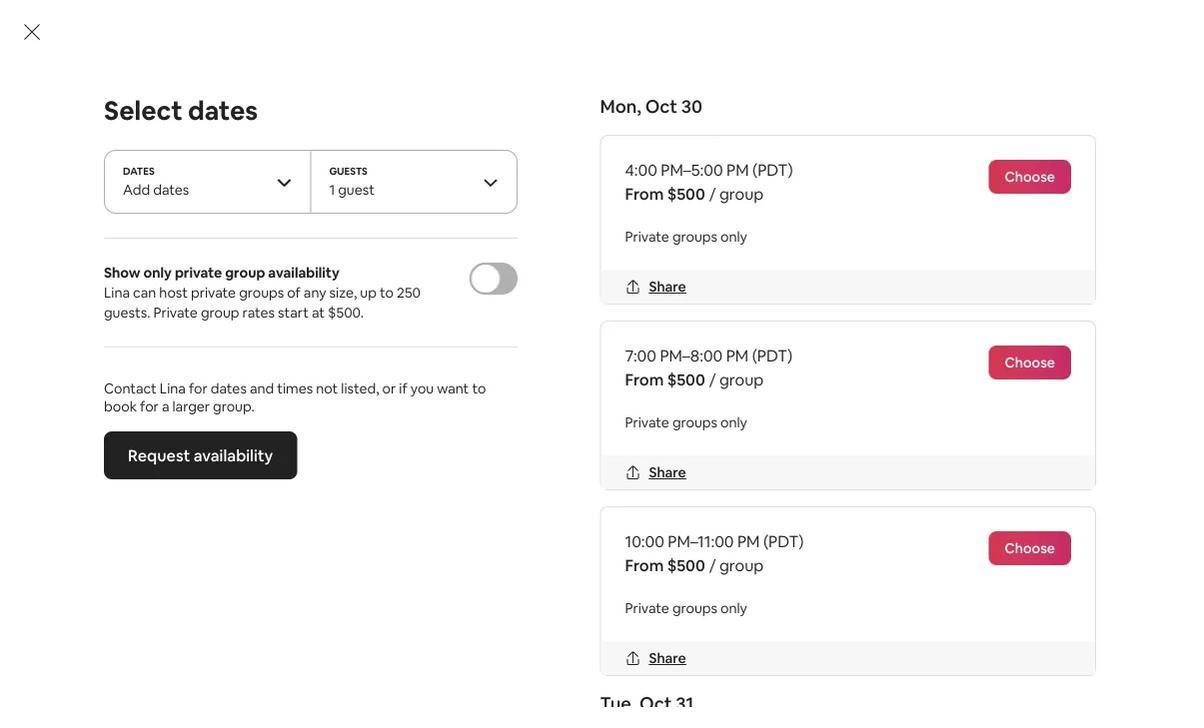 Task type: vqa. For each thing, say whether or not it's contained in the screenshot.
groups within the SHOW ONLY PRIVATE GROUP AVAILABILITY LINA CAN HOST PRIVATE GROUPS OF ANY SIZE, UP TO 250 GUESTS. PRIVATE GROUP RATES START AT $500.
yes



Task type: locate. For each thing, give the bounding box(es) containing it.
1 share button from the top
[[617, 270, 694, 304]]

0 vertical spatial from
[[625, 183, 664, 204]]

1 vertical spatial experience
[[917, 640, 989, 658]]

local
[[544, 640, 574, 658]]

only for 4:00 pm–5:00 pm (pdt) from $500 / group
[[721, 228, 747, 246]]

1 horizontal spatial very
[[508, 97, 540, 117]]

audience
[[198, 145, 265, 165]]

or left if
[[382, 380, 396, 398]]

private
[[625, 228, 669, 246], [153, 304, 198, 322], [625, 414, 669, 432], [625, 600, 669, 618]]

3 share button from the top
[[617, 642, 694, 676]]

only inside show only private group availability lina can host private groups of any size, up to 250 guests. private group rates start at $500.
[[143, 264, 172, 282]]

2 $500 from the top
[[667, 369, 705, 390]]

(pdt)
[[753, 159, 793, 180], [752, 345, 793, 366], [763, 531, 804, 552]]

groups up the rates
[[239, 284, 284, 302]]

0 vertical spatial lina
[[104, 284, 130, 302]]

availability inside show only private group availability lina can host private groups of any size, up to 250 guests. private group rates start at $500.
[[268, 264, 340, 282]]

dreams
[[403, 49, 458, 69]]

dates right the add
[[153, 181, 189, 199]]

show only private group availability lina can host private groups of any size, up to 250 guests. private group rates start at $500.
[[104, 264, 421, 322]]

best
[[774, 543, 844, 585]]

in up got
[[169, 49, 181, 69]]

2 from from the left
[[618, 73, 653, 93]]

only up the contact host
[[143, 264, 172, 282]]

only
[[721, 228, 747, 246], [143, 264, 172, 282], [721, 414, 747, 432], [721, 600, 747, 618]]

0 horizontal spatial for
[[140, 398, 159, 416]]

contact
[[104, 285, 166, 305], [104, 380, 157, 398]]

availability up any
[[268, 264, 340, 282]]

or inside contact lina for dates and times not listed, or if you want to book for a larger group.
[[382, 380, 396, 398]]

$500 inside 10:00 pm–11:00 pm (pdt) from $500 / group
[[667, 555, 705, 576]]

of right heart
[[152, 121, 167, 141]]

and right the venues,
[[718, 622, 742, 640]]

to inside contact lina for dates and times not listed, or if you want to book for a larger group.
[[472, 380, 486, 398]]

partner
[[668, 488, 704, 501]]

share down the venues,
[[649, 650, 686, 668]]

the inside to protect your payment, never transfer money or communicate outside of the airbnb website or app.
[[362, 295, 381, 311]]

report
[[888, 298, 933, 316]]

online experiences with the world's best athletes
[[225, 543, 976, 585]]

of for show
[[287, 284, 301, 302]]

when
[[111, 73, 151, 93]]

1 horizontal spatial up
[[360, 284, 377, 302]]

4:00
[[625, 159, 657, 180]]

1 horizontal spatial at
[[668, 97, 683, 117]]

out
[[1072, 132, 1094, 150]]

4:00 pm–5:00 pm (pdt) from $500 / group
[[625, 159, 793, 204]]

1 horizontal spatial in
[[258, 97, 270, 117]]

for left group.
[[189, 380, 208, 398]]

$500 inside 7:00 pm–8:00 pm (pdt) from $500 / group
[[667, 369, 705, 390]]

$500 down pm–5:00
[[667, 183, 705, 204]]

2 vertical spatial private groups only
[[625, 600, 747, 618]]

1 vertical spatial contact
[[104, 380, 157, 398]]

2 share button from the top
[[617, 456, 694, 490]]

more down money
[[544, 295, 574, 311]]

for right the book
[[140, 398, 159, 416]]

2 vertical spatial share button
[[617, 642, 694, 676]]

even up 'simple'
[[433, 73, 469, 93]]

0 vertical spatial private groups only
[[625, 228, 747, 246]]

0 vertical spatial in
[[169, 49, 181, 69]]

cut
[[192, 73, 216, 93]]

2 vertical spatial pm
[[737, 531, 760, 552]]

2 horizontal spatial of
[[348, 295, 359, 311]]

2 vertical spatial $500
[[667, 555, 705, 576]]

only down world's
[[721, 600, 747, 618]]

very up asking
[[508, 97, 540, 117]]

(pdt) inside 10:00 pm–11:00 pm (pdt) from $500 / group
[[763, 531, 804, 552]]

bulgaria,
[[271, 49, 334, 69]]

communicate
[[581, 279, 658, 295]]

3 share from the top
[[649, 650, 686, 668]]

learn more
[[510, 295, 574, 311]]

1 vertical spatial (pdt)
[[752, 345, 793, 366]]

host inside contact host button
[[169, 285, 203, 305]]

of down protect
[[348, 295, 359, 311]]

2 contact from the top
[[104, 380, 157, 398]]

share
[[87, 217, 127, 237]]

/ down pm–8:00
[[709, 369, 716, 390]]

0 vertical spatial share
[[649, 278, 686, 296]]

pm inside 7:00 pm–8:00 pm (pdt) from $500 / group
[[726, 345, 749, 366]]

share for 4:00 pm–5:00 pm (pdt) from $500 / group
[[649, 278, 686, 296]]

a left pro
[[973, 622, 981, 640]]

group inside 4:00 pm–5:00 pm (pdt) from $500 / group
[[720, 183, 764, 204]]

group.
[[213, 398, 255, 416]]

1 vertical spatial my
[[170, 121, 193, 141]]

pm right pm–5:00
[[727, 159, 749, 180]]

to down cut
[[182, 97, 198, 117]]

contact inside contact lina for dates and times not listed, or if you want to book for a larger group.
[[104, 380, 157, 398]]

more down 1
[[299, 217, 338, 237]]

or right pro
[[1009, 622, 1023, 640]]

transfer
[[480, 279, 524, 295]]

experience.
[[197, 121, 282, 141]]

0 horizontal spatial my
[[170, 121, 193, 141]]

more inside 'read more' 'button'
[[299, 217, 338, 237]]

contact down show
[[104, 285, 166, 305]]

pm–11:00
[[668, 531, 734, 552]]

1 horizontal spatial more
[[544, 295, 574, 311]]

from
[[625, 183, 664, 204], [625, 369, 664, 390], [625, 555, 664, 576]]

host inside show only private group availability lina can host private groups of any size, up to 250 guests. private group rates start at $500.
[[159, 284, 188, 302]]

private up the contact host
[[175, 264, 222, 282]]

share
[[649, 278, 686, 296], [649, 464, 686, 482], [649, 650, 686, 668]]

i right how
[[570, 73, 574, 93]]

$500 for pm–11:00
[[667, 555, 705, 576]]

private for 7:00 pm–8:00 pm (pdt) from $500 / group
[[625, 414, 669, 432]]

at
[[668, 97, 683, 117], [312, 304, 325, 322]]

group inside 10:00 pm–11:00 pm (pdt) from $500 / group
[[720, 555, 764, 576]]

larger
[[172, 398, 210, 416]]

private up communicate
[[625, 228, 669, 246]]

in up experience.
[[258, 97, 270, 117]]

0 vertical spatial very
[[508, 97, 540, 117]]

1 vertical spatial pm
[[726, 345, 749, 366]]

athletes
[[850, 543, 976, 585]]

lina inside contact lina for dates and times not listed, or if you want to book for a larger group.
[[160, 380, 186, 398]]

(pdt) right pm–11:00
[[763, 531, 804, 552]]

/ down pm–5:00
[[709, 183, 716, 204]]

2 share from the top
[[649, 464, 686, 482]]

of left to
[[287, 284, 301, 302]]

but down bleaker.
[[479, 97, 505, 117]]

1 vertical spatial /
[[709, 369, 716, 390]]

1 vertical spatial share button
[[617, 456, 694, 490]]

1 vertical spatial even
[[433, 73, 469, 93]]

sold
[[1041, 132, 1069, 150]]

share up pm–8:00
[[649, 278, 686, 296]]

if
[[399, 380, 407, 398]]

0 horizontal spatial at
[[312, 304, 325, 322]]

(pdt) right pm–8:00
[[752, 345, 793, 366]]

pm right pm–8:00
[[726, 345, 749, 366]]

the right where
[[668, 640, 690, 658]]

0 vertical spatial at
[[668, 97, 683, 117]]

the right with
[[599, 543, 651, 585]]

0 horizontal spatial very
[[408, 169, 440, 189]]

private groups only for pm–11:00
[[625, 600, 747, 618]]

availability
[[268, 264, 340, 282], [194, 445, 273, 466]]

private down "minds…"
[[191, 284, 236, 302]]

2 vertical spatial (pdt)
[[763, 531, 804, 552]]

dates down cut
[[188, 94, 258, 127]]

0 vertical spatial my
[[259, 73, 281, 93]]

your
[[364, 279, 389, 295]]

$500 down pm–11:00
[[667, 555, 705, 576]]

1 vertical spatial from
[[625, 369, 664, 390]]

0 vertical spatial availability
[[268, 264, 340, 282]]

1 host from the left
[[159, 284, 188, 302]]

contact for contact host
[[104, 285, 166, 305]]

group down pm–8:00
[[720, 369, 764, 390]]

3 from from the top
[[625, 555, 664, 576]]

0 horizontal spatial of
[[152, 121, 167, 141]]

/ for pm–11:00
[[709, 555, 716, 576]]

1 vertical spatial up
[[360, 284, 377, 302]]

from inside 7:00 pm–8:00 pm (pdt) from $500 / group
[[625, 369, 664, 390]]

from down 7:00
[[625, 369, 664, 390]]

1 vertical spatial at
[[312, 304, 325, 322]]

groups down 7:00 pm–8:00 pm (pdt) from $500 / group
[[672, 414, 718, 432]]

group down pm–5:00
[[720, 183, 764, 204]]

0 vertical spatial $500
[[667, 183, 705, 204]]

host
[[159, 284, 188, 302], [169, 285, 203, 305]]

1 vertical spatial more
[[544, 295, 574, 311]]

/ down pm–11:00
[[709, 555, 716, 576]]

0 vertical spatial (pdt)
[[753, 159, 793, 180]]

/ inside 10:00 pm–11:00 pm (pdt) from $500 / group
[[709, 555, 716, 576]]

2 vertical spatial share
[[649, 650, 686, 668]]

(pdt) inside 7:00 pm–8:00 pm (pdt) from $500 / group
[[752, 345, 793, 366]]

find
[[871, 640, 896, 658]]

team,
[[285, 73, 327, 93]]

1 horizontal spatial from
[[618, 73, 653, 93]]

but
[[461, 49, 487, 69], [479, 97, 505, 117]]

availability down group.
[[194, 445, 273, 466]]

contact host button
[[80, 271, 227, 319]]

guests
[[329, 164, 368, 177]]

of inside to protect your payment, never transfer money or communicate outside of the airbnb website or app.
[[348, 295, 359, 311]]

share button for 10:00 pm–11:00 pm (pdt) from $500 / group
[[617, 642, 694, 676]]

/ for pm–8:00
[[709, 369, 716, 390]]

1 vertical spatial availability
[[194, 445, 273, 466]]

0 horizontal spatial in
[[169, 49, 181, 69]]

0 vertical spatial even
[[490, 49, 526, 69]]

group up the rates
[[225, 264, 265, 282]]

we'll
[[652, 145, 684, 165]]

1 share from the top
[[649, 278, 686, 296]]

from down 4:00
[[625, 183, 664, 204]]

up up got
[[146, 49, 165, 69]]

groups for 10:00
[[672, 600, 718, 618]]

private down the can
[[153, 304, 198, 322]]

0 vertical spatial experience
[[963, 298, 1037, 316]]

even
[[490, 49, 526, 69], [433, 73, 469, 93]]

pm for pm–8:00
[[726, 345, 749, 366]]

1 vertical spatial dates
[[153, 181, 189, 199]]

$500 inside 4:00 pm–5:00 pm (pdt) from $500 / group
[[667, 183, 705, 204]]

at down any
[[312, 304, 325, 322]]

a left larger
[[162, 398, 169, 416]]

2 horizontal spatial a
[[1026, 622, 1033, 640]]

0 vertical spatial share button
[[617, 270, 694, 304]]

2 / from the top
[[709, 369, 716, 390]]

2 vertical spatial from
[[625, 555, 664, 576]]

0 vertical spatial up
[[146, 49, 165, 69]]

3 private groups only from the top
[[625, 600, 747, 618]]

contact inside button
[[104, 285, 166, 305]]

private groups only down 4:00 pm–5:00 pm (pdt) from $500 / group
[[625, 228, 747, 246]]

10:00 pm–11:00 pm (pdt) from $500 / group
[[625, 531, 804, 576]]

1 horizontal spatial lina
[[160, 380, 186, 398]]

growing
[[80, 49, 143, 69]]

of inside "growing up in communist bulgaria, i had big dreams but even bigger challenges and when i got cut from my team, things looked even bleaker. how i went from hopelessness to playing in the olympics, taking simple but very focused steps,  is at the heart of my experience. sharing vulnerable stories, asking powerful questions, and guiding the audience to discover their own superpowers - makes the time we'll spend together unforgettable, inspiring, and very engaging!"
[[152, 121, 167, 141]]

1 vertical spatial lina
[[160, 380, 186, 398]]

and left times
[[250, 380, 274, 398]]

pm for pm–5:00
[[727, 159, 749, 180]]

dates right larger
[[211, 380, 247, 398]]

(pdt) for 4:00 pm–5:00 pm (pdt) from $500 / group
[[753, 159, 793, 180]]

1 horizontal spatial even
[[490, 49, 526, 69]]

to right want on the bottom of page
[[472, 380, 486, 398]]

you're
[[931, 622, 970, 640]]

1 vertical spatial $500
[[667, 369, 705, 390]]

together
[[129, 169, 195, 189]]

a right that
[[1026, 622, 1033, 640]]

dates
[[123, 164, 155, 177]]

3 $500 from the top
[[667, 555, 705, 576]]

0 vertical spatial contact
[[104, 285, 166, 305]]

private groups only down 7:00 pm–8:00 pm (pdt) from $500 / group
[[625, 414, 747, 432]]

pm inside 4:00 pm–5:00 pm (pdt) from $500 / group
[[727, 159, 749, 180]]

0 horizontal spatial up
[[146, 49, 165, 69]]

(pdt) inside 4:00 pm–5:00 pm (pdt) from $500 / group
[[753, 159, 793, 180]]

0 horizontal spatial from
[[219, 73, 255, 93]]

the left towns,
[[595, 622, 617, 640]]

10:00
[[625, 531, 664, 552]]

discover
[[288, 145, 350, 165]]

private groups only up the venues,
[[625, 600, 747, 618]]

groups down 4:00 pm–5:00 pm (pdt) from $500 / group
[[672, 228, 718, 246]]

worldwide olympic and paralympic partner
[[497, 488, 704, 501]]

/ inside 4:00 pm–5:00 pm (pdt) from $500 / group
[[709, 183, 716, 204]]

of
[[152, 121, 167, 141], [287, 284, 301, 302], [348, 295, 359, 311]]

from inside 10:00 pm–11:00 pm (pdt) from $500 / group
[[625, 555, 664, 576]]

from up playing
[[219, 73, 255, 93]]

0 vertical spatial but
[[461, 49, 487, 69]]

request availability
[[128, 445, 273, 466]]

private groups only for pm–5:00
[[625, 228, 747, 246]]

contact host
[[104, 285, 203, 305]]

from down "10:00"
[[625, 555, 664, 576]]

1 horizontal spatial my
[[259, 73, 281, 93]]

only down 7:00 pm–8:00 pm (pdt) from $500 / group
[[721, 414, 747, 432]]

can
[[133, 284, 156, 302]]

my down got
[[170, 121, 193, 141]]

at inside "growing up in communist bulgaria, i had big dreams but even bigger challenges and when i got cut from my team, things looked even bleaker. how i went from hopelessness to playing in the olympics, taking simple but very focused steps,  is at the heart of my experience. sharing vulnerable stories, asking powerful questions, and guiding the audience to discover their own superpowers - makes the time we'll spend together unforgettable, inspiring, and very engaging!"
[[668, 97, 683, 117]]

explore the towns, venues, and local culture where the athletes train.
[[544, 622, 742, 676]]

i left the 'share'
[[80, 217, 84, 237]]

the down your
[[362, 295, 381, 311]]

even up bleaker.
[[490, 49, 526, 69]]

/
[[709, 183, 716, 204], [709, 369, 716, 390], [709, 555, 716, 576]]

/ inside 7:00 pm–8:00 pm (pdt) from $500 / group
[[709, 369, 716, 390]]

of inside show only private group availability lina can host private groups of any size, up to 250 guests. private group rates start at $500.
[[287, 284, 301, 302]]

0 vertical spatial pm
[[727, 159, 749, 180]]

availability inside "link"
[[194, 445, 273, 466]]

2 from from the top
[[625, 369, 664, 390]]

2 vertical spatial /
[[709, 555, 716, 576]]

share button up "10:00"
[[617, 456, 694, 490]]

0 vertical spatial more
[[299, 217, 338, 237]]

or
[[567, 279, 579, 295], [469, 295, 481, 311], [382, 380, 396, 398], [1009, 622, 1023, 640]]

1 horizontal spatial of
[[287, 284, 301, 302]]

share button for 4:00 pm–5:00 pm (pdt) from $500 / group
[[617, 270, 694, 304]]

0 vertical spatial /
[[709, 183, 716, 204]]

and down own
[[377, 169, 405, 189]]

report this experience
[[888, 298, 1037, 316]]

2 host from the left
[[169, 285, 203, 305]]

0 horizontal spatial lina
[[104, 284, 130, 302]]

private down 7:00
[[625, 414, 669, 432]]

experience right this
[[963, 298, 1037, 316]]

1 vertical spatial private groups only
[[625, 414, 747, 432]]

pm for pm–11:00
[[737, 531, 760, 552]]

0 horizontal spatial a
[[162, 398, 169, 416]]

1 contact from the top
[[104, 285, 166, 305]]

at right is
[[668, 97, 683, 117]]

1 $500 from the top
[[667, 183, 705, 204]]

more for learn more
[[544, 295, 574, 311]]

group down pm–11:00
[[720, 555, 764, 576]]

2 private groups only from the top
[[625, 414, 747, 432]]

but up bleaker.
[[461, 49, 487, 69]]

unforgettable,
[[198, 169, 304, 189]]

pm inside 10:00 pm–11:00 pm (pdt) from $500 / group
[[737, 531, 760, 552]]

to protect your payment, never transfer money or communicate outside of the airbnb website or app.
[[304, 279, 658, 311]]

never
[[447, 279, 478, 295]]

select dates
[[104, 94, 258, 127]]

experience right an
[[917, 640, 989, 658]]

share up partner
[[649, 464, 686, 482]]

very down own
[[408, 169, 440, 189]]

$500 down pm–8:00
[[667, 369, 705, 390]]

vulnerable
[[345, 121, 421, 141]]

only for 7:00 pm–8:00 pm (pdt) from $500 / group
[[721, 414, 747, 432]]

own
[[392, 145, 423, 165]]

1 private groups only from the top
[[625, 228, 747, 246]]

1 vertical spatial share
[[649, 464, 686, 482]]

(pdt) right pm–5:00
[[753, 159, 793, 180]]

1 from from the top
[[625, 183, 664, 204]]

only down 4:00 pm–5:00 pm (pdt) from $500 / group
[[721, 228, 747, 246]]

group inside 7:00 pm–8:00 pm (pdt) from $500 / group
[[720, 369, 764, 390]]

contact left larger
[[104, 380, 157, 398]]

3 / from the top
[[709, 555, 716, 576]]

from inside 4:00 pm–5:00 pm (pdt) from $500 / group
[[625, 183, 664, 204]]

2 vertical spatial dates
[[211, 380, 247, 398]]

groups up the venues,
[[672, 600, 718, 618]]

engaging!
[[444, 169, 517, 189]]

from up steps,
[[618, 73, 653, 93]]

lina down show
[[104, 284, 130, 302]]

spectator,
[[1037, 622, 1102, 640]]

1 / from the top
[[709, 183, 716, 204]]

practical
[[131, 217, 195, 237]]

experience inside whether you're a pro or a spectator, find an experience that matches your skills.
[[917, 640, 989, 658]]

0 horizontal spatial more
[[299, 217, 338, 237]]

i
[[337, 49, 341, 69], [155, 73, 159, 93], [570, 73, 574, 93], [80, 217, 84, 237]]

my left 'team,'
[[259, 73, 281, 93]]

share button up 7:00
[[617, 270, 694, 304]]

experience
[[963, 298, 1037, 316], [917, 640, 989, 658]]

/ for pm–5:00
[[709, 183, 716, 204]]

private up towns,
[[625, 600, 669, 618]]

private groups only
[[625, 228, 747, 246], [625, 414, 747, 432], [625, 600, 747, 618]]



Task type: describe. For each thing, give the bounding box(es) containing it.
1 vertical spatial very
[[408, 169, 440, 189]]

looked
[[379, 73, 430, 93]]

of for to
[[348, 295, 359, 311]]

up inside show only private group availability lina can host private groups of any size, up to 250 guests. private group rates start at $500.
[[360, 284, 377, 302]]

groups for 4:00
[[672, 228, 718, 246]]

inspiring,
[[308, 169, 374, 189]]

lina inside show only private group availability lina can host private groups of any size, up to 250 guests. private group rates start at $500.
[[104, 284, 130, 302]]

and inside contact lina for dates and times not listed, or if you want to book for a larger group.
[[250, 380, 274, 398]]

the up together
[[170, 145, 194, 165]]

share button for 7:00 pm–8:00 pm (pdt) from $500 / group
[[617, 456, 694, 490]]

private for 10:00 pm–11:00 pm (pdt) from $500 / group
[[625, 600, 669, 618]]

or right money
[[567, 279, 579, 295]]

rates
[[242, 304, 275, 322]]

read
[[257, 217, 295, 237]]

spend
[[80, 169, 126, 189]]

0 horizontal spatial even
[[433, 73, 469, 93]]

powerful
[[531, 121, 597, 141]]

whether you're a pro or a spectator, find an experience that matches your skills.
[[871, 622, 1102, 676]]

sharing
[[286, 121, 341, 141]]

group for 10:00 pm–11:00 pm (pdt) from $500 / group
[[720, 555, 764, 576]]

0 vertical spatial dates
[[188, 94, 258, 127]]

payment,
[[392, 279, 444, 295]]

$500 for pm–8:00
[[667, 369, 705, 390]]

contact for contact lina for dates and times not listed, or if you want to book for a larger group.
[[104, 380, 157, 398]]

request availability link
[[104, 432, 297, 480]]

dates inside dates add dates
[[153, 181, 189, 199]]

start
[[278, 304, 309, 322]]

1 vertical spatial in
[[258, 97, 270, 117]]

share for 10:00 pm–11:00 pm (pdt) from $500 / group
[[649, 650, 686, 668]]

went
[[577, 73, 614, 93]]

a inside contact lina for dates and times not listed, or if you want to book for a larger group.
[[162, 398, 169, 416]]

website
[[423, 295, 467, 311]]

stories,
[[424, 121, 477, 141]]

private inside show only private group availability lina can host private groups of any size, up to 250 guests. private group rates start at $500.
[[153, 304, 198, 322]]

group for 4:00 pm–5:00 pm (pdt) from $500 / group
[[720, 183, 764, 204]]

1
[[329, 181, 335, 199]]

private groups only for pm–8:00
[[625, 414, 747, 432]]

oct
[[645, 95, 678, 118]]

or left app.
[[469, 295, 481, 311]]

am
[[876, 136, 894, 151]]

read more button
[[257, 215, 338, 239]]

things
[[330, 73, 376, 93]]

$500 for pm–5:00
[[667, 183, 705, 204]]

at inside show only private group availability lina can host private groups of any size, up to 250 guests. private group rates start at $500.
[[312, 304, 325, 322]]

to inside show only private group availability lina can host private groups of any size, up to 250 guests. private group rates start at $500.
[[380, 284, 394, 302]]

the left heart
[[80, 121, 105, 141]]

heart
[[108, 121, 148, 141]]

more for read more
[[299, 217, 338, 237]]

am–9:30
[[825, 136, 873, 151]]

group for 7:00 pm–8:00 pm (pdt) from $500 / group
[[720, 369, 764, 390]]

not
[[316, 380, 338, 398]]

sold out
[[1041, 132, 1094, 150]]

mon,
[[600, 95, 641, 118]]

app.
[[484, 295, 508, 311]]

athletes train.
[[544, 658, 632, 676]]

select
[[104, 94, 183, 127]]

times
[[277, 380, 313, 398]]

their
[[354, 145, 388, 165]]

30
[[681, 95, 703, 118]]

7:00
[[625, 345, 656, 366]]

simple
[[428, 97, 476, 117]]

and inside explore the towns, venues, and local culture where the athletes train.
[[718, 622, 742, 640]]

questions,
[[601, 121, 676, 141]]

250
[[397, 284, 421, 302]]

and right olympic
[[593, 488, 611, 501]]

show
[[104, 264, 141, 282]]

groups for 7:00
[[672, 414, 718, 432]]

superpowers
[[427, 145, 523, 165]]

1 horizontal spatial a
[[973, 622, 981, 640]]

is
[[654, 97, 665, 117]]

and up spend
[[80, 145, 108, 165]]

from for 4:00
[[625, 183, 664, 204]]

guests 1 guest
[[329, 164, 375, 199]]

that
[[992, 640, 1019, 658]]

1 from from the left
[[219, 73, 255, 93]]

and down "growing"
[[80, 73, 108, 93]]

1 vertical spatial but
[[479, 97, 505, 117]]

how
[[533, 73, 566, 93]]

to up unforgettable,
[[269, 145, 285, 165]]

from for 7:00
[[625, 369, 664, 390]]

venues,
[[666, 622, 715, 640]]

1 horizontal spatial for
[[189, 380, 208, 398]]

world's
[[657, 543, 768, 585]]

steps,
[[607, 97, 651, 117]]

from for 10:00
[[625, 555, 664, 576]]

or inside whether you're a pro or a spectator, find an experience that matches your skills.
[[1009, 622, 1023, 640]]

(pdt) for 10:00 pm–11:00 pm (pdt) from $500 / group
[[763, 531, 804, 552]]

time
[[615, 145, 649, 165]]

to
[[304, 279, 317, 295]]

pro
[[984, 622, 1006, 640]]

i left got
[[155, 73, 159, 93]]

the left time
[[587, 145, 612, 165]]

hopelessness
[[80, 97, 178, 117]]

dates inside contact lina for dates and times not listed, or if you want to book for a larger group.
[[211, 380, 247, 398]]

groups inside show only private group availability lina can host private groups of any size, up to 250 guests. private group rates start at $500.
[[239, 284, 284, 302]]

1 vertical spatial private
[[191, 284, 236, 302]]

outside
[[304, 295, 345, 311]]

share for 7:00 pm–8:00 pm (pdt) from $500 / group
[[649, 464, 686, 482]]

pm–8:00
[[660, 345, 723, 366]]

matches
[[1022, 640, 1078, 658]]

an
[[899, 640, 914, 658]]

communist
[[185, 49, 268, 69]]

your skills.
[[871, 658, 935, 676]]

makes
[[536, 145, 583, 165]]

got
[[162, 73, 188, 93]]

learn
[[510, 295, 542, 311]]

group left the rates
[[201, 304, 239, 322]]

(pdt) for 7:00 pm–8:00 pm (pdt) from $500 / group
[[752, 345, 793, 366]]

request
[[128, 445, 190, 466]]

guests.
[[104, 304, 150, 322]]

the down 'team,'
[[274, 97, 299, 117]]

worldwide
[[497, 488, 549, 501]]

olympics,
[[302, 97, 375, 117]]

only for 10:00 pm–11:00 pm (pdt) from $500 / group
[[721, 600, 747, 618]]

i share practical minds…
[[80, 217, 257, 237]]

add
[[123, 181, 150, 199]]

8:30 am–9:30 am (pst)
[[798, 136, 925, 151]]

asking
[[481, 121, 528, 141]]

8:30
[[798, 136, 822, 151]]

(pst)
[[897, 136, 925, 151]]

bigger
[[529, 49, 578, 69]]

taking
[[378, 97, 424, 117]]

towns,
[[620, 622, 663, 640]]

minds…
[[198, 217, 254, 237]]

private for 4:00 pm–5:00 pm (pdt) from $500 / group
[[625, 228, 669, 246]]

listed,
[[341, 380, 379, 398]]

$500.
[[328, 304, 364, 322]]

0 vertical spatial private
[[175, 264, 222, 282]]

size,
[[329, 284, 357, 302]]

up inside "growing up in communist bulgaria, i had big dreams but even bigger challenges and when i got cut from my team, things looked even bleaker. how i went from hopelessness to playing in the olympics, taking simple but very focused steps,  is at the heart of my experience. sharing vulnerable stories, asking powerful questions, and guiding the audience to discover their own superpowers - makes the time we'll spend together unforgettable, inspiring, and very engaging!"
[[146, 49, 165, 69]]

this
[[936, 298, 960, 316]]

i left had
[[337, 49, 341, 69]]

where
[[625, 640, 665, 658]]



